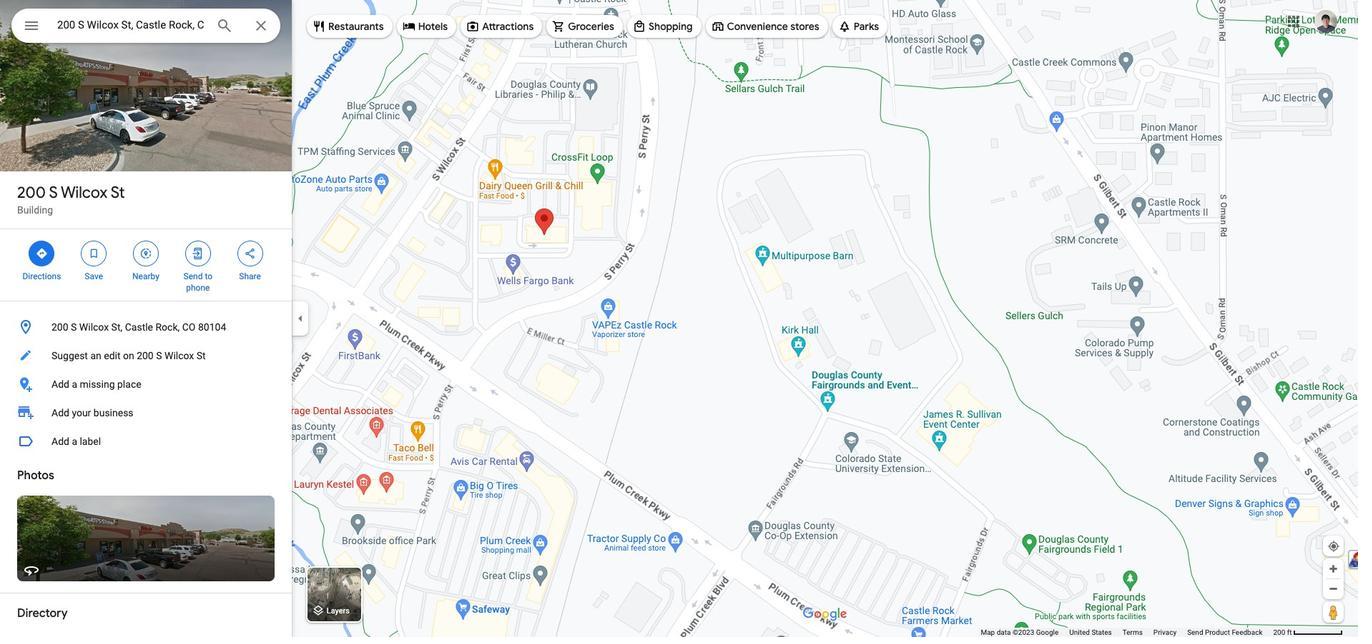 Task type: locate. For each thing, give the bounding box(es) containing it.
footer containing map data ©2023 google
[[981, 629, 1273, 638]]

add your business
[[51, 408, 133, 419]]

united states
[[1069, 629, 1112, 637]]

footer
[[981, 629, 1273, 638]]

add inside 'add a label' button
[[51, 436, 69, 448]]

st inside suggest an edit on 200 s wilcox st button
[[196, 350, 206, 362]]

1 vertical spatial add
[[51, 408, 69, 419]]

0 vertical spatial a
[[72, 379, 77, 390]]

1 vertical spatial send
[[1187, 629, 1203, 637]]

send product feedback
[[1187, 629, 1263, 637]]

add left your
[[51, 408, 69, 419]]

add a label button
[[0, 428, 292, 456]]

rock,
[[156, 322, 180, 333]]

add
[[51, 379, 69, 390], [51, 408, 69, 419], [51, 436, 69, 448]]

convenience stores button
[[706, 9, 828, 44]]

hotels button
[[397, 9, 456, 44]]

photos
[[17, 469, 54, 483]]

0 vertical spatial st
[[111, 183, 125, 203]]

send left product
[[1187, 629, 1203, 637]]

add left label
[[51, 436, 69, 448]]

st inside 200 s wilcox st building
[[111, 183, 125, 203]]

200 up building
[[17, 183, 46, 203]]

label
[[80, 436, 101, 448]]

1 horizontal spatial st
[[196, 350, 206, 362]]

0 horizontal spatial st
[[111, 183, 125, 203]]

wilcox up 
[[61, 183, 107, 203]]

wilcox inside 200 s wilcox st building
[[61, 183, 107, 203]]

1 vertical spatial st
[[196, 350, 206, 362]]

save
[[85, 272, 103, 282]]

restaurants
[[328, 20, 384, 33]]

privacy
[[1153, 629, 1177, 637]]

200 inside 200 s wilcox st, castle rock, co 80104 button
[[51, 322, 68, 333]]

add for add a label
[[51, 436, 69, 448]]

200 for 200 s wilcox st, castle rock, co 80104
[[51, 322, 68, 333]]

None field
[[57, 16, 205, 34]]

0 vertical spatial send
[[183, 272, 203, 282]]

200 left ft
[[1273, 629, 1285, 637]]

groceries
[[568, 20, 614, 33]]

s
[[49, 183, 58, 203], [71, 322, 77, 333], [156, 350, 162, 362]]

s for st
[[49, 183, 58, 203]]

2 vertical spatial add
[[51, 436, 69, 448]]

s up building
[[49, 183, 58, 203]]

wilcox
[[61, 183, 107, 203], [79, 322, 109, 333], [164, 350, 194, 362]]

a left missing at the left bottom of the page
[[72, 379, 77, 390]]

parks button
[[832, 9, 888, 44]]

on
[[123, 350, 134, 362]]

 search field
[[11, 9, 280, 46]]

s down rock,
[[156, 350, 162, 362]]

1 add from the top
[[51, 379, 69, 390]]

suggest
[[51, 350, 88, 362]]

edit
[[104, 350, 121, 362]]

0 vertical spatial s
[[49, 183, 58, 203]]

200 right on
[[137, 350, 154, 362]]

share
[[239, 272, 261, 282]]

add for add a missing place
[[51, 379, 69, 390]]

feedback
[[1232, 629, 1263, 637]]

add inside add your business link
[[51, 408, 69, 419]]

2 vertical spatial s
[[156, 350, 162, 362]]

1 vertical spatial a
[[72, 436, 77, 448]]

suggest an edit on 200 s wilcox st button
[[0, 342, 292, 370]]

a for missing
[[72, 379, 77, 390]]

send for send to phone
[[183, 272, 203, 282]]

google
[[1036, 629, 1059, 637]]


[[244, 246, 256, 262]]

1 horizontal spatial s
[[71, 322, 77, 333]]

s inside 200 s wilcox st building
[[49, 183, 58, 203]]

phone
[[186, 283, 210, 293]]

convenience stores
[[727, 20, 819, 33]]

st,
[[111, 322, 122, 333]]

show street view coverage image
[[1323, 602, 1344, 624]]

1 horizontal spatial send
[[1187, 629, 1203, 637]]

to
[[205, 272, 212, 282]]

200
[[17, 183, 46, 203], [51, 322, 68, 333], [137, 350, 154, 362], [1273, 629, 1285, 637]]

add down suggest
[[51, 379, 69, 390]]

actions for 200 s wilcox st region
[[0, 230, 292, 301]]

none field inside 200 s wilcox st, castle rock, co 80104 field
[[57, 16, 205, 34]]

nearby
[[132, 272, 159, 282]]

hotels
[[418, 20, 448, 33]]

200 up suggest
[[51, 322, 68, 333]]

send inside send to phone
[[183, 272, 203, 282]]

send product feedback button
[[1187, 629, 1263, 638]]

3 add from the top
[[51, 436, 69, 448]]

2 a from the top
[[72, 436, 77, 448]]

a left label
[[72, 436, 77, 448]]

add your business link
[[0, 399, 292, 428]]

data
[[997, 629, 1011, 637]]

80104
[[198, 322, 226, 333]]

an
[[90, 350, 101, 362]]

attractions button
[[461, 9, 542, 44]]

2 add from the top
[[51, 408, 69, 419]]

wilcox left 'st,'
[[79, 322, 109, 333]]

a
[[72, 379, 77, 390], [72, 436, 77, 448]]

layers
[[327, 607, 350, 617]]

2 horizontal spatial s
[[156, 350, 162, 362]]

show your location image
[[1327, 541, 1340, 554]]

send to phone
[[183, 272, 212, 293]]

1 vertical spatial s
[[71, 322, 77, 333]]

add a missing place button
[[0, 370, 292, 399]]

0 vertical spatial wilcox
[[61, 183, 107, 203]]

send up phone
[[183, 272, 203, 282]]

send inside button
[[1187, 629, 1203, 637]]

send
[[183, 272, 203, 282], [1187, 629, 1203, 637]]

zoom out image
[[1328, 584, 1339, 595]]

s up suggest
[[71, 322, 77, 333]]

200 inside 200 s wilcox st building
[[17, 183, 46, 203]]

building
[[17, 205, 53, 216]]

1 a from the top
[[72, 379, 77, 390]]

wilcox down co
[[164, 350, 194, 362]]

product
[[1205, 629, 1230, 637]]

add inside add a missing place button
[[51, 379, 69, 390]]

shopping
[[649, 20, 693, 33]]

1 vertical spatial wilcox
[[79, 322, 109, 333]]

co
[[182, 322, 196, 333]]

0 horizontal spatial send
[[183, 272, 203, 282]]

200 for 200 ft
[[1273, 629, 1285, 637]]

map
[[981, 629, 995, 637]]

restaurants button
[[307, 9, 392, 44]]

0 horizontal spatial s
[[49, 183, 58, 203]]


[[192, 246, 204, 262]]

0 vertical spatial add
[[51, 379, 69, 390]]

united
[[1069, 629, 1090, 637]]

st
[[111, 183, 125, 203], [196, 350, 206, 362]]

200 for 200 s wilcox st building
[[17, 183, 46, 203]]

add a label
[[51, 436, 101, 448]]

add a missing place
[[51, 379, 141, 390]]



Task type: vqa. For each thing, say whether or not it's contained in the screenshot.
third Add from the bottom
yes



Task type: describe. For each thing, give the bounding box(es) containing it.
groceries button
[[547, 9, 623, 44]]

zoom in image
[[1328, 564, 1339, 575]]

directions
[[23, 272, 61, 282]]

stores
[[790, 20, 819, 33]]

©2023
[[1013, 629, 1034, 637]]

directory
[[17, 607, 68, 621]]

convenience
[[727, 20, 788, 33]]

200 inside suggest an edit on 200 s wilcox st button
[[137, 350, 154, 362]]

s for st,
[[71, 322, 77, 333]]


[[139, 246, 152, 262]]

castle
[[125, 322, 153, 333]]


[[23, 16, 40, 36]]

google account: nolan park  
(nolan.park@adept.ai) image
[[1314, 10, 1337, 33]]

200 S Wilcox St, Castle Rock, CO 80104 field
[[11, 9, 280, 43]]

wilcox for st
[[61, 183, 107, 203]]

200 s wilcox st main content
[[0, 0, 292, 638]]

attractions
[[482, 20, 534, 33]]

united states button
[[1069, 629, 1112, 638]]

your
[[72, 408, 91, 419]]

200 ft
[[1273, 629, 1292, 637]]


[[87, 246, 100, 262]]

wilcox for st,
[[79, 322, 109, 333]]

a for label
[[72, 436, 77, 448]]

200 s wilcox st, castle rock, co 80104
[[51, 322, 226, 333]]

2 vertical spatial wilcox
[[164, 350, 194, 362]]

add for add your business
[[51, 408, 69, 419]]

terms button
[[1123, 629, 1143, 638]]

google maps element
[[0, 0, 1358, 638]]

shopping button
[[627, 9, 701, 44]]

200 ft button
[[1273, 629, 1343, 637]]


[[35, 246, 48, 262]]

place
[[117, 379, 141, 390]]

200 s wilcox st building
[[17, 183, 125, 216]]

map data ©2023 google
[[981, 629, 1059, 637]]

suggest an edit on 200 s wilcox st
[[51, 350, 206, 362]]

collapse side panel image
[[292, 311, 308, 327]]

terms
[[1123, 629, 1143, 637]]

privacy button
[[1153, 629, 1177, 638]]

states
[[1092, 629, 1112, 637]]

footer inside google maps element
[[981, 629, 1273, 638]]

parks
[[854, 20, 879, 33]]

business
[[94, 408, 133, 419]]

200 s wilcox st, castle rock, co 80104 button
[[0, 313, 292, 342]]

missing
[[80, 379, 115, 390]]

send for send product feedback
[[1187, 629, 1203, 637]]

 button
[[11, 9, 51, 46]]

ft
[[1287, 629, 1292, 637]]



